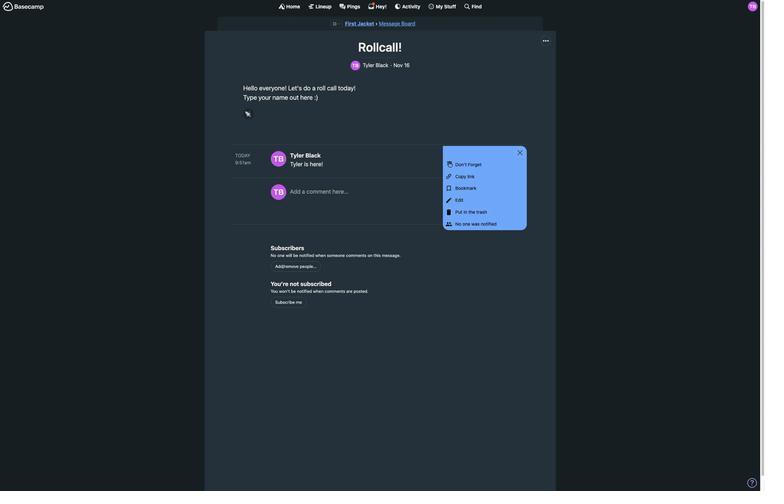Task type: vqa. For each thing, say whether or not it's contained in the screenshot.
BUY
no



Task type: locate. For each thing, give the bounding box(es) containing it.
1 vertical spatial tyler black image
[[271, 184, 286, 200]]

activity
[[402, 3, 420, 9]]

home
[[286, 3, 300, 9]]

subscribe me
[[275, 300, 302, 305]]

comments left are
[[325, 289, 345, 294]]

nov 16 element
[[394, 62, 410, 68]]

0 horizontal spatial no
[[271, 253, 276, 258]]

one inside subscribers no one will be notified when someone comments on this message.
[[277, 253, 285, 258]]

1 vertical spatial be
[[291, 289, 296, 294]]

tyler black image up today!
[[351, 61, 360, 70]]

black up here!
[[306, 152, 321, 159]]

black left nov
[[376, 62, 388, 68]]

subscribe
[[275, 300, 295, 305]]

1 vertical spatial comments
[[325, 289, 345, 294]]

16
[[404, 62, 410, 68]]

comments
[[346, 253, 367, 258], [325, 289, 345, 294]]

my stuff
[[436, 3, 456, 9]]

one left was
[[463, 221, 470, 227]]

find button
[[464, 3, 482, 10]]

here!
[[310, 161, 323, 168]]

when left someone
[[315, 253, 326, 258]]

copy
[[456, 174, 466, 179]]

first
[[345, 21, 356, 26]]

1 vertical spatial a
[[302, 188, 305, 195]]

be down not
[[291, 289, 296, 294]]

tyler down rollcall! on the top
[[363, 62, 374, 68]]

was
[[472, 221, 480, 227]]

the
[[469, 209, 475, 215]]

be
[[293, 253, 298, 258], [291, 289, 296, 294]]

1 horizontal spatial tyler black image
[[351, 61, 360, 70]]

0 vertical spatial a
[[312, 84, 316, 92]]

comments for subscribers
[[346, 253, 367, 258]]

tyler black up 'is'
[[290, 152, 321, 159]]

you're not subscribed you won't be notified when comments are posted.
[[271, 281, 368, 294]]

tyler black image
[[748, 2, 758, 11], [271, 151, 286, 167]]

0 horizontal spatial black
[[306, 152, 321, 159]]

a right the add
[[302, 188, 305, 195]]

2 vertical spatial notified
[[297, 289, 312, 294]]

activity link
[[395, 3, 420, 10]]

you're
[[271, 281, 289, 287]]

home link
[[279, 3, 300, 10]]

0 vertical spatial notified
[[481, 221, 497, 227]]

tyler black image left the add
[[271, 184, 286, 200]]

a
[[312, 84, 316, 92], [302, 188, 305, 195]]

0 horizontal spatial a
[[302, 188, 305, 195]]

1 horizontal spatial no
[[456, 221, 461, 227]]

stuff
[[444, 3, 456, 9]]

notified up the people…
[[299, 253, 314, 258]]

today
[[235, 153, 250, 158]]

comments for you're
[[325, 289, 345, 294]]

1 vertical spatial tyler black image
[[271, 151, 286, 167]]

0 horizontal spatial one
[[277, 253, 285, 258]]

will
[[286, 253, 292, 258]]

one left will
[[277, 253, 285, 258]]

copy link link
[[443, 171, 527, 183]]

pings
[[347, 3, 360, 9]]

lineup link
[[308, 3, 332, 10]]

a right do
[[312, 84, 316, 92]]

0 vertical spatial comments
[[346, 253, 367, 258]]

nov
[[394, 62, 403, 68]]

0 vertical spatial when
[[315, 253, 326, 258]]

do
[[303, 84, 311, 92]]

nov 16
[[394, 62, 410, 68]]

here
[[300, 94, 313, 101]]

message.
[[382, 253, 401, 258]]

are
[[346, 289, 353, 294]]

is
[[304, 161, 308, 168]]

0 horizontal spatial tyler black
[[290, 152, 321, 159]]

no
[[456, 221, 461, 227], [271, 253, 276, 258]]

today element
[[235, 152, 250, 159]]

notified down put in the trash link
[[481, 221, 497, 227]]

0 vertical spatial tyler black image
[[748, 2, 758, 11]]

2 vertical spatial tyler
[[290, 161, 303, 168]]

hey!
[[376, 3, 387, 9]]

comments inside subscribers no one will be notified when someone comments on this message.
[[346, 253, 367, 258]]

tyler black
[[363, 62, 388, 68], [290, 152, 321, 159]]

jacket
[[358, 21, 374, 26]]

0 horizontal spatial comments
[[325, 289, 345, 294]]

switch accounts image
[[3, 2, 44, 12]]

me
[[296, 300, 302, 305]]

black
[[376, 62, 388, 68], [306, 152, 321, 159]]

comments inside you're not subscribed you won't be notified when comments are posted.
[[325, 289, 345, 294]]

tyler
[[363, 62, 374, 68], [290, 152, 304, 159], [290, 161, 303, 168]]

1 vertical spatial one
[[277, 253, 285, 258]]

your
[[259, 94, 271, 101]]

0 horizontal spatial tyler black image
[[271, 184, 286, 200]]

on
[[368, 253, 373, 258]]

notified up me
[[297, 289, 312, 294]]

tyler left 'is'
[[290, 161, 303, 168]]

comment
[[307, 188, 331, 195]]

no left will
[[271, 253, 276, 258]]

1 vertical spatial no
[[271, 253, 276, 258]]

when
[[315, 253, 326, 258], [313, 289, 324, 294]]

1 horizontal spatial tyler black image
[[748, 2, 758, 11]]

0 vertical spatial be
[[293, 253, 298, 258]]

0 horizontal spatial tyler black image
[[271, 151, 286, 167]]

be right will
[[293, 253, 298, 258]]

1 horizontal spatial a
[[312, 84, 316, 92]]

comments left on
[[346, 253, 367, 258]]

add
[[290, 188, 301, 195]]

when down subscribed
[[313, 289, 324, 294]]

1 horizontal spatial comments
[[346, 253, 367, 258]]

1 vertical spatial tyler black
[[290, 152, 321, 159]]

bookmark
[[456, 185, 477, 191]]

rollcall!
[[358, 40, 402, 54]]

0 vertical spatial one
[[463, 221, 470, 227]]

0 vertical spatial black
[[376, 62, 388, 68]]

first jacket link
[[345, 21, 374, 26]]

tyler black image
[[351, 61, 360, 70], [271, 184, 286, 200]]

1 vertical spatial tyler
[[290, 152, 304, 159]]

› message board
[[376, 21, 415, 26]]

:)
[[314, 94, 318, 101]]

don't
[[456, 162, 467, 167]]

1 vertical spatial when
[[313, 289, 324, 294]]

tyler is here!
[[290, 161, 323, 168]]

tyler black down rollcall! on the top
[[363, 62, 388, 68]]

name
[[273, 94, 288, 101]]

1 horizontal spatial tyler black
[[363, 62, 388, 68]]

add/remove people… link
[[271, 261, 321, 272]]

tyler up tyler is here!
[[290, 152, 304, 159]]

posted.
[[354, 289, 368, 294]]

1 vertical spatial notified
[[299, 253, 314, 258]]

today!
[[338, 84, 356, 92]]

no down put
[[456, 221, 461, 227]]

notified
[[481, 221, 497, 227], [299, 253, 314, 258], [297, 289, 312, 294]]

one
[[463, 221, 470, 227], [277, 253, 285, 258]]

edit link
[[443, 194, 527, 206]]



Task type: describe. For each thing, give the bounding box(es) containing it.
message board link
[[379, 21, 415, 26]]

1 horizontal spatial one
[[463, 221, 470, 227]]

copy link
[[456, 174, 475, 179]]

9:51am element
[[235, 160, 251, 165]]

link
[[468, 174, 475, 179]]

hey! button
[[368, 2, 387, 10]]

my
[[436, 3, 443, 9]]

call
[[327, 84, 337, 92]]

won't
[[279, 289, 290, 294]]

a inside button
[[302, 188, 305, 195]]

0 vertical spatial tyler black image
[[351, 61, 360, 70]]

0 vertical spatial no
[[456, 221, 461, 227]]

don't forget
[[456, 162, 482, 167]]

›
[[376, 21, 378, 26]]

today 9:51am
[[235, 153, 251, 165]]

let's
[[288, 84, 302, 92]]

no inside subscribers no one will be notified when someone comments on this message.
[[271, 253, 276, 258]]

a inside hello everyone! let's do a roll call today! type your name out here :)
[[312, 84, 316, 92]]

notified inside you're not subscribed you won't be notified when comments are posted.
[[297, 289, 312, 294]]

message
[[379, 21, 400, 26]]

add a comment here…
[[290, 188, 349, 195]]

find
[[472, 3, 482, 9]]

main element
[[0, 0, 760, 13]]

today link
[[235, 152, 264, 159]]

pings button
[[339, 3, 360, 10]]

first jacket
[[345, 21, 374, 26]]

9:51am link
[[235, 159, 264, 166]]

board
[[402, 21, 415, 26]]

be inside you're not subscribed you won't be notified when comments are posted.
[[291, 289, 296, 294]]

this
[[374, 253, 381, 258]]

everyone!
[[259, 84, 287, 92]]

you
[[271, 289, 278, 294]]

put in the trash
[[456, 209, 487, 215]]

hello everyone! let's do a roll call today! type your name out here :)
[[243, 84, 356, 101]]

be inside subscribers no one will be notified when someone comments on this message.
[[293, 253, 298, 258]]

hello
[[243, 84, 258, 92]]

people…
[[300, 264, 317, 269]]

bookmark link
[[443, 183, 527, 194]]

subscribers no one will be notified when someone comments on this message.
[[271, 245, 401, 258]]

1 vertical spatial black
[[306, 152, 321, 159]]

not
[[290, 281, 299, 287]]

when inside subscribers no one will be notified when someone comments on this message.
[[315, 253, 326, 258]]

type
[[243, 94, 257, 101]]

don't forget link
[[443, 159, 527, 171]]

roll
[[317, 84, 326, 92]]

add a comment here… button
[[290, 184, 522, 213]]

0 vertical spatial tyler black
[[363, 62, 388, 68]]

subscribers
[[271, 245, 304, 251]]

put
[[456, 209, 463, 215]]

subscribed
[[300, 281, 332, 287]]

add/remove
[[275, 264, 299, 269]]

trash
[[477, 209, 487, 215]]

1 horizontal spatial black
[[376, 62, 388, 68]]

add/remove people…
[[275, 264, 317, 269]]

subscribe me button
[[271, 297, 307, 308]]

0 vertical spatial tyler
[[363, 62, 374, 68]]

9:51am
[[235, 160, 251, 165]]

out
[[290, 94, 299, 101]]

edit
[[456, 197, 464, 203]]

when inside you're not subscribed you won't be notified when comments are posted.
[[313, 289, 324, 294]]

in
[[464, 209, 467, 215]]

no one was notified
[[456, 221, 497, 227]]

my stuff button
[[428, 3, 456, 10]]

someone
[[327, 253, 345, 258]]

forget
[[468, 162, 482, 167]]

put in the trash link
[[443, 206, 527, 218]]

notified inside subscribers no one will be notified when someone comments on this message.
[[299, 253, 314, 258]]

lineup
[[316, 3, 332, 9]]

here…
[[333, 188, 349, 195]]



